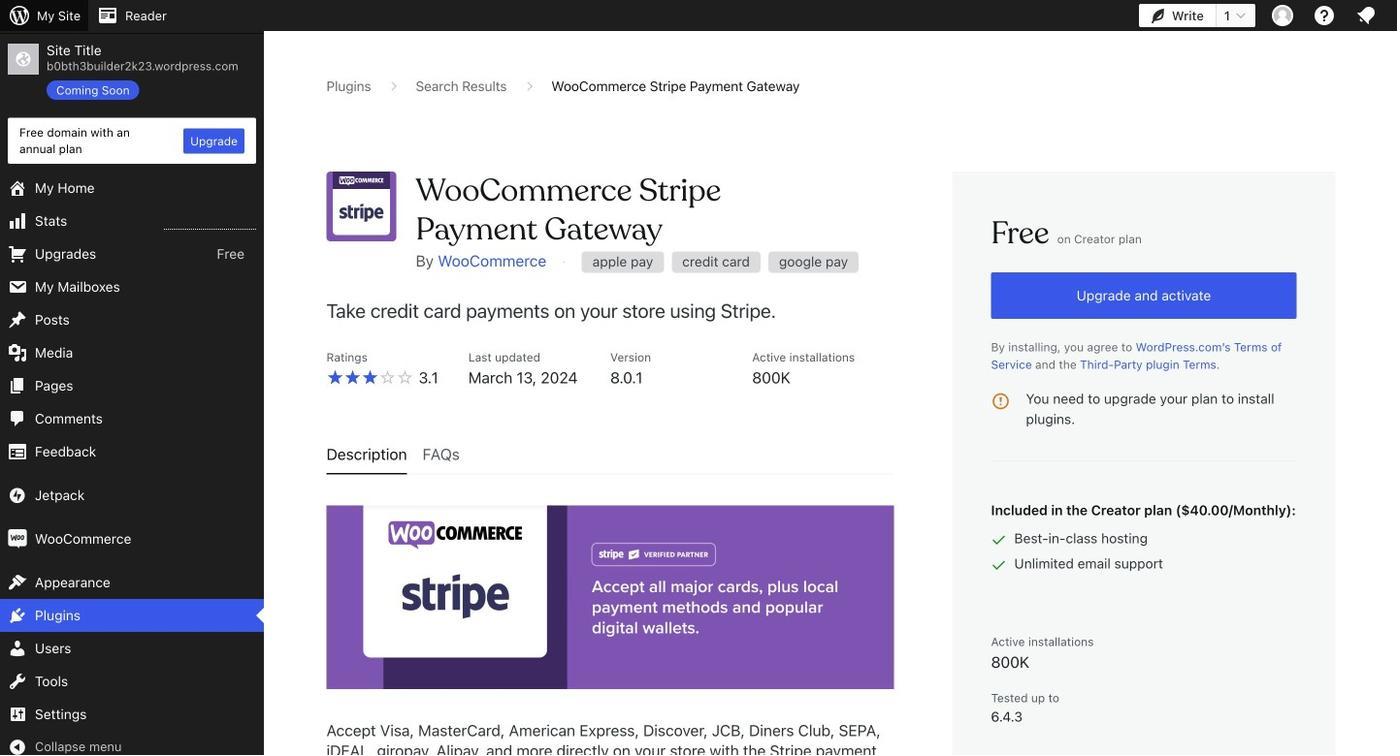 Task type: locate. For each thing, give the bounding box(es) containing it.
1 img image from the top
[[8, 486, 27, 506]]

1 vertical spatial img image
[[8, 530, 27, 549]]

0 vertical spatial img image
[[8, 486, 27, 506]]

img image
[[8, 486, 27, 506], [8, 530, 27, 549]]

highest hourly views 0 image
[[164, 217, 256, 230]]

2 img image from the top
[[8, 530, 27, 549]]

main content
[[326, 77, 1335, 756]]

menu
[[326, 438, 894, 475]]

plugin icon image
[[326, 172, 396, 242]]



Task type: vqa. For each thing, say whether or not it's contained in the screenshot.
search box
no



Task type: describe. For each thing, give the bounding box(es) containing it.
manage your notifications image
[[1354, 4, 1378, 27]]

help image
[[1313, 4, 1336, 27]]

my profile image
[[1272, 5, 1293, 26]]

woocommerce stripe payment gateway image
[[326, 506, 894, 690]]



